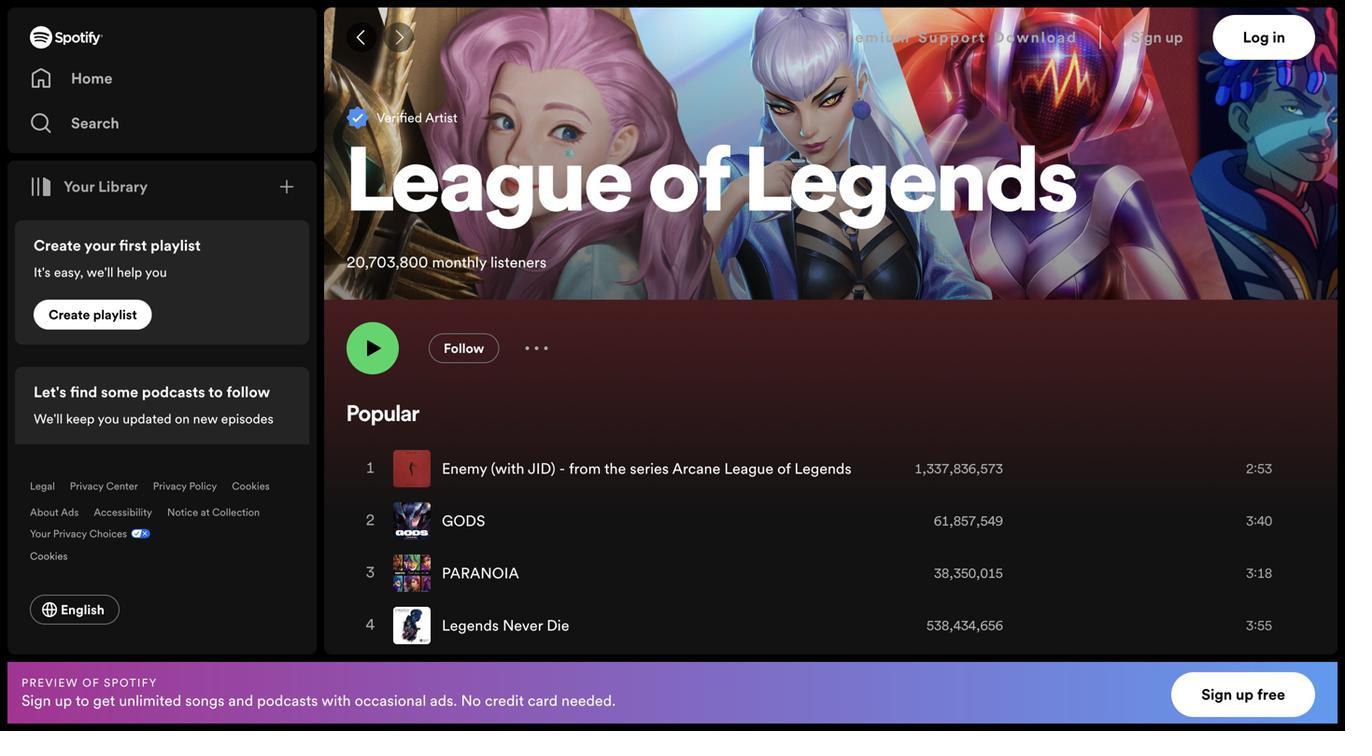 Task type: vqa. For each thing, say whether or not it's contained in the screenshot.
Create playlist "button"
yes



Task type: locate. For each thing, give the bounding box(es) containing it.
podcasts right the "and"
[[257, 691, 318, 711]]

cookies down your privacy choices button
[[30, 550, 68, 564]]

to
[[209, 382, 223, 403], [76, 691, 89, 711]]

you inside create your first playlist it's easy, we'll help you
[[145, 264, 167, 281]]

you for some
[[98, 410, 119, 428]]

-
[[560, 459, 566, 480]]

you right keep
[[98, 410, 119, 428]]

0 vertical spatial cookies link
[[232, 479, 270, 493]]

to left get
[[76, 691, 89, 711]]

cell down '3:55'
[[1204, 653, 1299, 704]]

0 horizontal spatial your
[[30, 527, 51, 541]]

1 vertical spatial playlist
[[93, 306, 137, 324]]

of for preview of spotify sign up to get unlimited songs and podcasts with occasional ads. no credit card needed.
[[82, 675, 100, 691]]

sign inside button
[[1202, 685, 1233, 706]]

we'll
[[87, 264, 114, 281]]

card
[[528, 691, 558, 711]]

support button
[[919, 15, 987, 60]]

1 vertical spatial legends
[[795, 459, 852, 480]]

sign up button
[[1124, 15, 1214, 60]]

verified
[[377, 109, 423, 127]]

spotify image
[[30, 26, 103, 49]]

never
[[503, 616, 543, 637]]

california consumer privacy act (ccpa) opt-out icon image
[[127, 527, 151, 545]]

notice at collection link
[[167, 506, 260, 520]]

legends
[[745, 144, 1078, 233], [795, 459, 852, 480], [442, 616, 499, 637]]

create down easy,
[[49, 306, 90, 324]]

your
[[64, 177, 95, 197], [30, 527, 51, 541]]

cookies link up collection
[[232, 479, 270, 493]]

4 cell from the left
[[1204, 653, 1299, 704]]

0 vertical spatial cookies
[[232, 479, 270, 493]]

to inside "preview of spotify sign up to get unlimited songs and podcasts with occasional ads. no credit card needed."
[[76, 691, 89, 711]]

create your first playlist it's easy, we'll help you
[[34, 236, 201, 281]]

0 vertical spatial playlist
[[151, 236, 201, 256]]

playlist inside create your first playlist it's easy, we'll help you
[[151, 236, 201, 256]]

2 horizontal spatial sign
[[1202, 685, 1233, 706]]

notice
[[167, 506, 198, 520]]

of
[[649, 144, 729, 233], [778, 459, 791, 480], [82, 675, 100, 691]]

1 horizontal spatial to
[[209, 382, 223, 403]]

league right arcane
[[725, 459, 774, 480]]

popular
[[347, 405, 420, 427]]

updated
[[123, 410, 172, 428]]

1 vertical spatial to
[[76, 691, 89, 711]]

0 horizontal spatial up
[[55, 691, 72, 711]]

get
[[93, 691, 115, 711]]

of for league of legends
[[649, 144, 729, 233]]

sign for sign up free
[[1202, 685, 1233, 706]]

verified artist
[[377, 109, 458, 127]]

1 vertical spatial you
[[98, 410, 119, 428]]

playlist down help
[[93, 306, 137, 324]]

home
[[71, 68, 113, 89]]

0 horizontal spatial cookies link
[[30, 545, 83, 565]]

1 vertical spatial league
[[725, 459, 774, 480]]

1 horizontal spatial sign
[[1132, 27, 1162, 48]]

2 horizontal spatial up
[[1236, 685, 1254, 706]]

0 horizontal spatial podcasts
[[142, 382, 205, 403]]

paranoia
[[442, 564, 519, 584]]

1 vertical spatial of
[[778, 459, 791, 480]]

0 horizontal spatial playlist
[[93, 306, 137, 324]]

0 vertical spatial league
[[347, 144, 633, 233]]

league
[[347, 144, 633, 233], [725, 459, 774, 480]]

cookies link
[[232, 479, 270, 493], [30, 545, 83, 565]]

playlist
[[151, 236, 201, 256], [93, 306, 137, 324]]

enemy (with jid) - from the series arcane league of legends
[[442, 459, 852, 480]]

2 vertical spatial of
[[82, 675, 100, 691]]

up inside button
[[1236, 685, 1254, 706]]

log
[[1244, 27, 1270, 48]]

top bar and user menu element
[[324, 7, 1338, 67]]

privacy up ads
[[70, 479, 104, 493]]

0 horizontal spatial of
[[82, 675, 100, 691]]

up left log
[[1166, 27, 1184, 48]]

center
[[106, 479, 138, 493]]

1 horizontal spatial cookies
[[232, 479, 270, 493]]

league up listeners
[[347, 144, 633, 233]]

english
[[61, 601, 105, 619]]

privacy for privacy policy
[[153, 479, 187, 493]]

1 horizontal spatial up
[[1166, 27, 1184, 48]]

your left library
[[64, 177, 95, 197]]

cell right with
[[364, 653, 379, 704]]

create up easy,
[[34, 236, 81, 256]]

0 horizontal spatial sign
[[21, 691, 51, 711]]

0 vertical spatial your
[[64, 177, 95, 197]]

you
[[145, 264, 167, 281], [98, 410, 119, 428]]

1 vertical spatial your
[[30, 527, 51, 541]]

0 vertical spatial podcasts
[[142, 382, 205, 403]]

privacy down ads
[[53, 527, 87, 541]]

0 vertical spatial to
[[209, 382, 223, 403]]

up left free
[[1236, 685, 1254, 706]]

2 horizontal spatial of
[[778, 459, 791, 480]]

cell
[[364, 653, 379, 704], [393, 653, 481, 704], [909, 653, 1004, 704], [1204, 653, 1299, 704]]

0 vertical spatial create
[[34, 236, 81, 256]]

your down about
[[30, 527, 51, 541]]

on
[[175, 410, 190, 428]]

1 horizontal spatial podcasts
[[257, 691, 318, 711]]

privacy policy link
[[153, 479, 217, 493]]

0 vertical spatial you
[[145, 264, 167, 281]]

sign inside button
[[1132, 27, 1162, 48]]

enemy (with jid) - from the series arcane league of legends cell
[[393, 444, 859, 495]]

accessibility
[[94, 506, 152, 520]]

up left get
[[55, 691, 72, 711]]

1 horizontal spatial league
[[725, 459, 774, 480]]

premium support download
[[838, 27, 1078, 48]]

premium
[[838, 27, 911, 48]]

20,703,800 monthly listeners
[[347, 253, 547, 273]]

cookies up collection
[[232, 479, 270, 493]]

0 horizontal spatial to
[[76, 691, 89, 711]]

your inside button
[[64, 177, 95, 197]]

1 horizontal spatial your
[[64, 177, 95, 197]]

in
[[1273, 27, 1286, 48]]

0 vertical spatial of
[[649, 144, 729, 233]]

privacy center
[[70, 479, 138, 493]]

cell down 538,434,656 at the right bottom of the page
[[909, 653, 1004, 704]]

38,350,015
[[935, 565, 1004, 583]]

create inside create your first playlist it's easy, we'll help you
[[34, 236, 81, 256]]

1 vertical spatial podcasts
[[257, 691, 318, 711]]

notice at collection
[[167, 506, 260, 520]]

sign
[[1132, 27, 1162, 48], [1202, 685, 1233, 706], [21, 691, 51, 711]]

of inside enemy (with jid) - from the series arcane league of legends cell
[[778, 459, 791, 480]]

you inside the "let's find some podcasts to follow we'll keep you updated on new episodes"
[[98, 410, 119, 428]]

1 vertical spatial cookies
[[30, 550, 68, 564]]

enemy (with jid) - from the series arcane league of legends link
[[442, 459, 852, 480]]

to up new
[[209, 382, 223, 403]]

up inside button
[[1166, 27, 1184, 48]]

cookies
[[232, 479, 270, 493], [30, 550, 68, 564]]

library
[[98, 177, 148, 197]]

artist
[[425, 109, 458, 127]]

choices
[[89, 527, 127, 541]]

1 horizontal spatial cookies link
[[232, 479, 270, 493]]

1 horizontal spatial of
[[649, 144, 729, 233]]

unlimited
[[119, 691, 182, 711]]

some
[[101, 382, 138, 403]]

podcasts
[[142, 382, 205, 403], [257, 691, 318, 711]]

playlist right first
[[151, 236, 201, 256]]

of inside "preview of spotify sign up to get unlimited songs and podcasts with occasional ads. no credit card needed."
[[82, 675, 100, 691]]

0 horizontal spatial cookies
[[30, 550, 68, 564]]

create
[[34, 236, 81, 256], [49, 306, 90, 324]]

spotify
[[104, 675, 158, 691]]

create inside button
[[49, 306, 90, 324]]

ads
[[61, 506, 79, 520]]

jid)
[[528, 459, 556, 480]]

privacy up notice
[[153, 479, 187, 493]]

1 vertical spatial cookies link
[[30, 545, 83, 565]]

cell down legends never die cell in the bottom left of the page
[[393, 653, 481, 704]]

podcasts up on
[[142, 382, 205, 403]]

0 horizontal spatial you
[[98, 410, 119, 428]]

1 vertical spatial create
[[49, 306, 90, 324]]

you right help
[[145, 264, 167, 281]]

needed.
[[562, 691, 616, 711]]

gods
[[442, 511, 485, 532]]

1 horizontal spatial you
[[145, 264, 167, 281]]

3:55
[[1247, 617, 1273, 635]]

1 horizontal spatial playlist
[[151, 236, 201, 256]]

cookies link down your privacy choices
[[30, 545, 83, 565]]

create playlist button
[[34, 300, 152, 330]]

privacy for privacy center
[[70, 479, 104, 493]]

2:53
[[1247, 460, 1273, 478]]

collection
[[212, 506, 260, 520]]



Task type: describe. For each thing, give the bounding box(es) containing it.
1 cell from the left
[[364, 653, 379, 704]]

league of legends
[[347, 144, 1078, 233]]

support
[[919, 27, 987, 48]]

2 vertical spatial legends
[[442, 616, 499, 637]]

legends never die cell
[[393, 601, 577, 652]]

privacy policy
[[153, 479, 217, 493]]

legal link
[[30, 479, 55, 493]]

podcasts inside the "let's find some podcasts to follow we'll keep you updated on new episodes"
[[142, 382, 205, 403]]

follow button
[[429, 334, 499, 364]]

arcane
[[673, 459, 721, 480]]

sign up free
[[1202, 685, 1286, 706]]

61,857,549
[[935, 513, 1004, 531]]

1,337,836,573
[[915, 460, 1004, 478]]

policy
[[189, 479, 217, 493]]

sign for sign up
[[1132, 27, 1162, 48]]

paranoia link
[[442, 564, 519, 584]]

no
[[461, 691, 481, 711]]

credit
[[485, 691, 524, 711]]

legal
[[30, 479, 55, 493]]

series
[[630, 459, 669, 480]]

follow
[[444, 340, 485, 358]]

it's
[[34, 264, 51, 281]]

gods link
[[442, 511, 485, 532]]

about ads link
[[30, 506, 79, 520]]

find
[[70, 382, 97, 403]]

enemy
[[442, 459, 487, 480]]

go back image
[[354, 30, 369, 45]]

your for your privacy choices
[[30, 527, 51, 541]]

sign up
[[1132, 27, 1184, 48]]

main element
[[7, 7, 317, 655]]

up for sign up free
[[1236, 685, 1254, 706]]

log in
[[1244, 27, 1286, 48]]

and
[[228, 691, 253, 711]]

podcasts inside "preview of spotify sign up to get unlimited songs and podcasts with occasional ads. no credit card needed."
[[257, 691, 318, 711]]

monthly
[[432, 253, 487, 273]]

your
[[84, 236, 115, 256]]

your library
[[64, 177, 148, 197]]

your privacy choices button
[[30, 527, 127, 541]]

3:40
[[1247, 513, 1273, 531]]

accessibility link
[[94, 506, 152, 520]]

legends never die link
[[442, 616, 570, 637]]

legends never die
[[442, 616, 570, 637]]

538,434,656
[[927, 617, 1004, 635]]

your privacy choices
[[30, 527, 127, 541]]

0 vertical spatial legends
[[745, 144, 1078, 233]]

search
[[71, 113, 119, 134]]

let's
[[34, 382, 66, 403]]

preview
[[21, 675, 78, 691]]

(with
[[491, 459, 525, 480]]

create for playlist
[[49, 306, 90, 324]]

search link
[[30, 105, 294, 142]]

listeners
[[491, 253, 547, 273]]

download
[[994, 27, 1078, 48]]

up for sign up
[[1166, 27, 1184, 48]]

home link
[[30, 60, 294, 97]]

let's find some podcasts to follow we'll keep you updated on new episodes
[[34, 382, 274, 428]]

3:18
[[1247, 565, 1273, 583]]

create for your
[[34, 236, 81, 256]]

about ads
[[30, 506, 79, 520]]

at
[[201, 506, 210, 520]]

2 cell from the left
[[393, 653, 481, 704]]

help
[[117, 264, 142, 281]]

the
[[605, 459, 626, 480]]

from
[[569, 459, 601, 480]]

die
[[547, 616, 570, 637]]

paranoia cell
[[393, 549, 527, 599]]

0 horizontal spatial league
[[347, 144, 633, 233]]

new
[[193, 410, 218, 428]]

premium button
[[838, 15, 911, 60]]

gods cell
[[393, 496, 493, 547]]

preview of spotify sign up to get unlimited songs and podcasts with occasional ads. no credit card needed.
[[21, 675, 616, 711]]

you for first
[[145, 264, 167, 281]]

download button
[[994, 15, 1078, 60]]

log in button
[[1214, 15, 1316, 60]]

league inside cell
[[725, 459, 774, 480]]

playlist inside create playlist button
[[93, 306, 137, 324]]

about
[[30, 506, 59, 520]]

create playlist
[[49, 306, 137, 324]]

follow
[[227, 382, 270, 403]]

free
[[1258, 685, 1286, 706]]

2:53 cell
[[1204, 444, 1299, 495]]

keep
[[66, 410, 95, 428]]

occasional
[[355, 691, 426, 711]]

20,703,800
[[347, 253, 428, 273]]

to inside the "let's find some podcasts to follow we'll keep you updated on new episodes"
[[209, 382, 223, 403]]

go forward image
[[392, 30, 407, 45]]

sign up free button
[[1172, 673, 1316, 718]]

we'll
[[34, 410, 63, 428]]

with
[[322, 691, 351, 711]]

easy,
[[54, 264, 84, 281]]

up inside "preview of spotify sign up to get unlimited songs and podcasts with occasional ads. no credit card needed."
[[55, 691, 72, 711]]

sign inside "preview of spotify sign up to get unlimited songs and podcasts with occasional ads. no credit card needed."
[[21, 691, 51, 711]]

first
[[119, 236, 147, 256]]

3 cell from the left
[[909, 653, 1004, 704]]

your for your library
[[64, 177, 95, 197]]

songs
[[185, 691, 225, 711]]

your library button
[[22, 168, 155, 206]]

episodes
[[221, 410, 274, 428]]

privacy center link
[[70, 479, 138, 493]]



